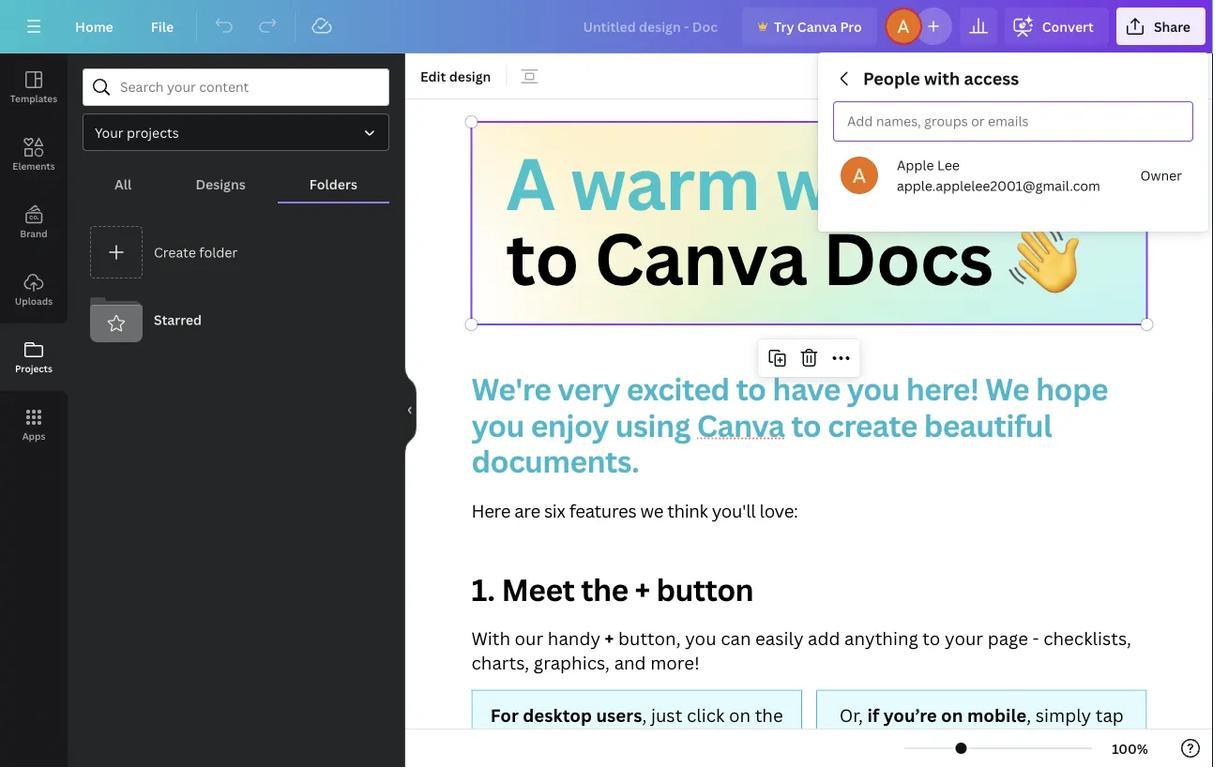 Task type: locate. For each thing, give the bounding box(es) containing it.
main menu bar
[[0, 0, 1214, 54]]

home
[[75, 17, 113, 35]]

canva
[[798, 17, 837, 35], [595, 209, 807, 306], [697, 405, 785, 446]]

we're
[[472, 369, 551, 410]]

you left can
[[685, 626, 717, 650]]

+ right handy
[[605, 626, 614, 650]]

create folder
[[154, 243, 238, 261]]

here
[[472, 499, 511, 523]]

try canva pro
[[774, 17, 863, 35]]

1 horizontal spatial +
[[635, 570, 650, 611]]

create
[[154, 243, 196, 261]]

all button
[[83, 166, 164, 202]]

2 vertical spatial canva
[[697, 405, 785, 446]]

and
[[615, 651, 646, 675]]

apps
[[22, 430, 45, 443]]

100% button
[[1100, 734, 1161, 764]]

apps button
[[0, 391, 68, 459]]

0 vertical spatial +
[[635, 570, 650, 611]]

page
[[988, 626, 1029, 650]]

you
[[847, 369, 900, 410], [472, 405, 525, 446], [685, 626, 717, 650]]

brand
[[20, 227, 48, 240]]

1 vertical spatial canva
[[595, 209, 807, 306]]

our
[[515, 626, 544, 650]]

you right have
[[847, 369, 900, 410]]

you left the enjoy
[[472, 405, 525, 446]]

100%
[[1113, 740, 1149, 758]]

1 horizontal spatial you
[[685, 626, 717, 650]]

None text field
[[406, 100, 1214, 768]]

+ right 'the'
[[635, 570, 650, 611]]

with
[[472, 626, 511, 650]]

1. meet the + button
[[472, 570, 754, 611]]

starred
[[154, 311, 202, 329]]

-
[[1033, 626, 1040, 650]]

more!
[[651, 651, 700, 675]]

folders button
[[278, 166, 390, 202]]

side panel tab list
[[0, 54, 68, 459]]

have
[[773, 369, 841, 410]]

starred button
[[83, 286, 390, 354]]

people with access
[[864, 67, 1020, 90]]

we're very excited to have you here! we hope you enjoy using canva to create beautiful documents.
[[472, 369, 1115, 482]]

to
[[506, 209, 579, 306], [736, 369, 766, 410], [792, 405, 822, 446], [923, 626, 941, 650]]

access
[[965, 67, 1020, 90]]

we
[[641, 499, 664, 523]]

with
[[925, 67, 961, 90]]

owner
[[1141, 167, 1183, 184]]

home link
[[60, 8, 128, 45]]

file button
[[136, 8, 189, 45]]

love:
[[760, 499, 798, 523]]

canva inside the 'we're very excited to have you here! we hope you enjoy using canva to create beautiful documents.'
[[697, 405, 785, 446]]

canva for pro
[[798, 17, 837, 35]]

convert
[[1043, 17, 1094, 35]]

2 horizontal spatial you
[[847, 369, 900, 410]]

with our handy +
[[472, 626, 614, 650]]

edit design button
[[413, 61, 499, 91]]

people
[[864, 67, 921, 90]]

your
[[95, 123, 124, 141]]

excited
[[627, 369, 730, 410]]

+ for the
[[635, 570, 650, 611]]

people with access group
[[819, 53, 1209, 232]]

to inside button, you can easily add anything to your page - checklists, charts, graphics, and more!
[[923, 626, 941, 650]]

0 vertical spatial canva
[[798, 17, 837, 35]]

graphics,
[[534, 651, 610, 675]]

can
[[721, 626, 751, 650]]

folders
[[310, 175, 358, 193]]

six
[[544, 499, 566, 523]]

handy
[[548, 626, 601, 650]]

Select ownership filter button
[[83, 114, 390, 151]]

edit design
[[421, 67, 491, 85]]

Add names, groups or emails text field
[[842, 109, 1035, 135]]

+
[[635, 570, 650, 611], [605, 626, 614, 650]]

button,
[[619, 626, 681, 650]]

1 vertical spatial +
[[605, 626, 614, 650]]

edit
[[421, 67, 446, 85]]

canva inside try canva pro button
[[798, 17, 837, 35]]

none text field containing a warm welcome
[[406, 100, 1214, 768]]

button
[[657, 570, 754, 611]]

easily
[[756, 626, 804, 650]]

folder
[[199, 243, 238, 261]]

pro
[[841, 17, 863, 35]]

0 horizontal spatial you
[[472, 405, 525, 446]]

0 horizontal spatial +
[[605, 626, 614, 650]]

elements button
[[0, 121, 68, 189]]



Task type: vqa. For each thing, say whether or not it's contained in the screenshot.
color range ICON
no



Task type: describe. For each thing, give the bounding box(es) containing it.
think
[[668, 499, 708, 523]]

apple lee apple.applelee2001@gmail.com
[[897, 156, 1101, 195]]

lee
[[938, 156, 960, 174]]

your
[[945, 626, 984, 650]]

features
[[570, 499, 637, 523]]

very
[[558, 369, 620, 410]]

checklists,
[[1044, 626, 1132, 650]]

all
[[115, 175, 132, 193]]

design
[[449, 67, 491, 85]]

meet
[[502, 570, 575, 611]]

designs
[[196, 175, 246, 193]]

create
[[828, 405, 918, 446]]

using
[[616, 405, 691, 446]]

here are six features we think you'll love:
[[472, 499, 798, 523]]

documents.
[[472, 441, 639, 482]]

uploads button
[[0, 256, 68, 324]]

hope
[[1036, 369, 1109, 410]]

welcome
[[776, 134, 1082, 231]]

1.
[[472, 570, 495, 611]]

a
[[506, 134, 555, 231]]

share button
[[1117, 8, 1206, 45]]

templates
[[10, 92, 57, 105]]

brand button
[[0, 189, 68, 256]]

Design title text field
[[568, 8, 735, 45]]

here!
[[907, 369, 979, 410]]

projects
[[15, 362, 53, 375]]

file
[[151, 17, 174, 35]]

to canva docs 👋
[[506, 209, 1080, 306]]

try canva pro button
[[742, 8, 878, 45]]

the
[[581, 570, 629, 611]]

elements
[[12, 160, 55, 172]]

canva for docs
[[595, 209, 807, 306]]

add
[[808, 626, 841, 650]]

templates button
[[0, 54, 68, 121]]

Search your content search field
[[120, 69, 377, 105]]

👋
[[1009, 209, 1080, 306]]

docs
[[823, 209, 993, 306]]

anything
[[845, 626, 919, 650]]

create folder button
[[83, 219, 390, 286]]

you inside button, you can easily add anything to your page - checklists, charts, graphics, and more!
[[685, 626, 717, 650]]

we
[[986, 369, 1030, 410]]

convert button
[[1005, 8, 1110, 45]]

share
[[1155, 17, 1191, 35]]

apple.applelee2001@gmail.com
[[897, 177, 1101, 195]]

are
[[515, 499, 540, 523]]

a warm welcome
[[506, 134, 1082, 231]]

button, you can easily add anything to your page - checklists, charts, graphics, and more!
[[472, 626, 1136, 675]]

apple
[[897, 156, 935, 174]]

try
[[774, 17, 795, 35]]

+ for handy
[[605, 626, 614, 650]]

designs button
[[164, 166, 278, 202]]

your projects
[[95, 123, 179, 141]]

projects button
[[0, 324, 68, 391]]

you'll
[[712, 499, 756, 523]]

uploads
[[15, 295, 53, 307]]

hide image
[[405, 366, 417, 456]]

charts,
[[472, 651, 530, 675]]

projects
[[127, 123, 179, 141]]

enjoy
[[531, 405, 609, 446]]

warm
[[571, 134, 760, 231]]

beautiful
[[924, 405, 1053, 446]]



